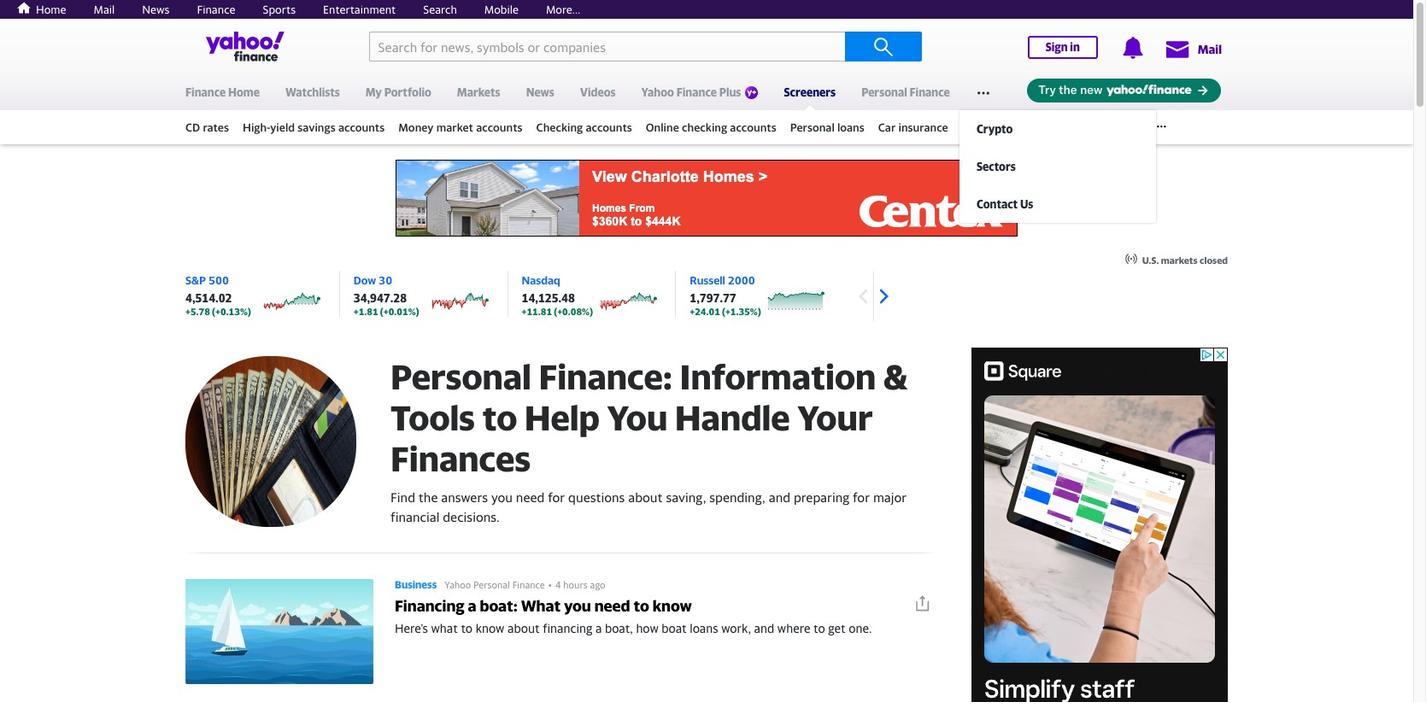 Task type: locate. For each thing, give the bounding box(es) containing it.
u.s. markets closed
[[1142, 255, 1228, 266]]

sign in link
[[1027, 36, 1097, 59]]

mail link right the home link
[[94, 3, 115, 16]]

0 horizontal spatial mail link
[[94, 3, 115, 16]]

accounts down videos
[[586, 120, 632, 134]]

news link up "checking"
[[526, 74, 554, 107]]

contact us
[[977, 197, 1033, 211]]

personal for personal finance
[[861, 85, 907, 99]]

finance
[[197, 3, 235, 16], [185, 85, 226, 99], [677, 85, 717, 99], [910, 85, 950, 99], [512, 579, 545, 590]]

news link left the finance link
[[142, 3, 170, 16]]

for left the questions
[[548, 490, 565, 505]]

0 horizontal spatial for
[[548, 490, 565, 505]]

and left preparing
[[769, 490, 790, 505]]

to right what
[[461, 621, 473, 636]]

checking accounts link
[[536, 113, 632, 142]]

1 horizontal spatial yahoo
[[641, 85, 674, 99]]

search image
[[873, 36, 893, 57]]

questions
[[568, 490, 625, 505]]

online checking accounts
[[646, 120, 776, 134]]

1 vertical spatial yahoo
[[445, 579, 471, 590]]

1 horizontal spatial home
[[228, 85, 260, 99]]

0 horizontal spatial yahoo
[[445, 579, 471, 590]]

money
[[398, 120, 434, 134]]

search link
[[423, 3, 457, 16]]

checking
[[682, 120, 727, 134]]

u.s.
[[1142, 255, 1159, 266]]

sports
[[263, 3, 296, 16]]

loans left car
[[837, 120, 865, 134]]

us
[[1020, 197, 1033, 211]]

more... link
[[546, 3, 581, 16]]

nasdaq 14,125.48 +11.81 (+0.08%)
[[522, 273, 593, 317]]

personal up the finances on the left bottom of the page
[[391, 356, 531, 397]]

financing a boat: what you need to know
[[395, 597, 692, 615]]

loans
[[837, 120, 865, 134], [1006, 120, 1033, 134], [690, 621, 718, 636]]

student
[[962, 120, 1003, 134]]

0 vertical spatial know
[[653, 597, 692, 615]]

1 vertical spatial news link
[[526, 74, 554, 107]]

0 horizontal spatial know
[[476, 621, 504, 636]]

to left help
[[482, 397, 517, 438]]

yahoo
[[641, 85, 674, 99], [445, 579, 471, 590]]

0 horizontal spatial you
[[491, 490, 513, 505]]

0 vertical spatial mail
[[94, 3, 115, 16]]

0 vertical spatial and
[[769, 490, 790, 505]]

1 vertical spatial about
[[508, 621, 540, 636]]

finances
[[391, 438, 531, 479]]

boat
[[662, 621, 687, 636]]

mail right "notifications" icon
[[1197, 42, 1222, 56]]

home inside navigation
[[228, 85, 260, 99]]

in
[[1070, 40, 1080, 54]]

navigation
[[0, 70, 1413, 223]]

student loans
[[962, 120, 1033, 134]]

personal inside business yahoo personal finance • 4 hours ago
[[473, 579, 510, 590]]

0 horizontal spatial need
[[516, 490, 545, 505]]

preparing
[[794, 490, 849, 505]]

contact us link
[[960, 185, 1165, 223]]

you
[[491, 490, 513, 505], [564, 597, 591, 615]]

yahoo finance plus link
[[641, 74, 758, 110]]

for
[[548, 490, 565, 505], [853, 490, 870, 505]]

cd
[[185, 120, 200, 134]]

my portfolio
[[366, 85, 431, 99]]

yahoo up online
[[641, 85, 674, 99]]

need right answers
[[516, 490, 545, 505]]

personal up boat:
[[473, 579, 510, 590]]

0 vertical spatial about
[[628, 490, 663, 505]]

mail link right "notifications" icon
[[1165, 33, 1222, 64]]

1 horizontal spatial need
[[594, 597, 630, 615]]

0 horizontal spatial news
[[142, 3, 170, 16]]

answers
[[441, 490, 488, 505]]

know down boat:
[[476, 621, 504, 636]]

for left major
[[853, 490, 870, 505]]

accounts down premium yahoo finance logo
[[730, 120, 776, 134]]

0 horizontal spatial loans
[[690, 621, 718, 636]]

high-yield savings accounts
[[243, 120, 385, 134]]

personal finance link
[[861, 74, 950, 107]]

accounts down "my"
[[338, 120, 385, 134]]

finance home link
[[185, 74, 260, 107]]

try the new yahoo finance image
[[1027, 79, 1221, 103]]

one.
[[849, 621, 872, 636]]

mobile
[[484, 3, 519, 16]]

about down what
[[508, 621, 540, 636]]

news left the finance link
[[142, 3, 170, 16]]

know inside financing a boat: what you need to know link
[[653, 597, 692, 615]]

business yahoo personal finance • 4 hours ago
[[395, 578, 605, 591]]

need
[[516, 490, 545, 505], [594, 597, 630, 615]]

1 vertical spatial a
[[595, 621, 602, 636]]

news inside navigation
[[526, 85, 554, 99]]

crypto
[[977, 122, 1013, 136]]

advertisement region
[[396, 160, 1018, 237], [972, 348, 1228, 702]]

hours
[[563, 579, 588, 590]]

crypto link
[[960, 110, 1165, 148]]

savings
[[298, 120, 336, 134]]

loans right student
[[1006, 120, 1033, 134]]

a
[[468, 597, 476, 615], [595, 621, 602, 636]]

and right the work,
[[754, 621, 774, 636]]

markets link
[[457, 74, 500, 107]]

1 horizontal spatial mail
[[1197, 42, 1222, 56]]

yahoo up financing
[[445, 579, 471, 590]]

the
[[419, 490, 438, 505]]

1 vertical spatial you
[[564, 597, 591, 615]]

0 vertical spatial yahoo
[[641, 85, 674, 99]]

entertainment link
[[323, 3, 396, 16]]

screeners link
[[784, 74, 836, 110]]

help
[[525, 397, 600, 438]]

0 horizontal spatial a
[[468, 597, 476, 615]]

accounts down markets in the left of the page
[[476, 120, 523, 134]]

markets
[[457, 85, 500, 99]]

dow 30 34,947.28 +1.81 (+0.01%)
[[354, 273, 419, 317]]

finance link
[[197, 3, 235, 16]]

personal up car
[[861, 85, 907, 99]]

a left boat, at the bottom left of the page
[[595, 621, 602, 636]]

know up boat
[[653, 597, 692, 615]]

to left get
[[814, 621, 825, 636]]

to
[[482, 397, 517, 438], [634, 597, 649, 615], [461, 621, 473, 636], [814, 621, 825, 636]]

to inside the personal finance: information & tools to help you handle your finances
[[482, 397, 517, 438]]

finance left the •
[[512, 579, 545, 590]]

0 vertical spatial you
[[491, 490, 513, 505]]

loans for personal loans
[[837, 120, 865, 134]]

1 horizontal spatial know
[[653, 597, 692, 615]]

you down hours
[[564, 597, 591, 615]]

2 for from the left
[[853, 490, 870, 505]]

4,514.02
[[185, 291, 232, 305]]

here's what to know about financing a boat, how boat loans work, and where to get one.
[[395, 621, 872, 636]]

1 vertical spatial advertisement region
[[972, 348, 1228, 702]]

about inside find the answers you need for questions about saving, spending, and preparing for major financial decisions.
[[628, 490, 663, 505]]

personal inside the personal finance: information & tools to help you handle your finances
[[391, 356, 531, 397]]

2000
[[728, 273, 755, 287]]

entertainment
[[323, 3, 396, 16]]

s&p
[[185, 273, 206, 287]]

1 vertical spatial home
[[228, 85, 260, 99]]

about left "saving,"
[[628, 490, 663, 505]]

to up how
[[634, 597, 649, 615]]

1 vertical spatial news
[[526, 85, 554, 99]]

1 horizontal spatial loans
[[837, 120, 865, 134]]

mail
[[94, 3, 115, 16], [1197, 42, 1222, 56]]

0 vertical spatial need
[[516, 490, 545, 505]]

personal for personal finance: information & tools to help you handle your finances
[[391, 356, 531, 397]]

personal
[[861, 85, 907, 99], [790, 120, 835, 134], [391, 356, 531, 397], [473, 579, 510, 590]]

need up boat, at the bottom left of the page
[[594, 597, 630, 615]]

1 vertical spatial know
[[476, 621, 504, 636]]

loans right boat
[[690, 621, 718, 636]]

2 horizontal spatial loans
[[1006, 120, 1033, 134]]

you inside find the answers you need for questions about saving, spending, and preparing for major financial decisions.
[[491, 490, 513, 505]]

1 horizontal spatial mail link
[[1165, 33, 1222, 64]]

0 vertical spatial a
[[468, 597, 476, 615]]

mail right the home link
[[94, 3, 115, 16]]

videos
[[580, 85, 616, 99]]

news
[[142, 3, 170, 16], [526, 85, 554, 99]]

you up decisions.
[[491, 490, 513, 505]]

next image
[[871, 284, 896, 309]]

online checking accounts link
[[646, 113, 776, 142]]

0 horizontal spatial home
[[36, 3, 66, 16]]

personal down screeners
[[790, 120, 835, 134]]

accounts
[[338, 120, 385, 134], [476, 120, 523, 134], [586, 120, 632, 134], [730, 120, 776, 134]]

1 horizontal spatial news
[[526, 85, 554, 99]]

financing
[[395, 597, 465, 615]]

news up "checking"
[[526, 85, 554, 99]]

0 horizontal spatial news link
[[142, 3, 170, 16]]

personal finance: information & tools to help you handle your finances image
[[185, 356, 356, 527]]

+5.78
[[185, 306, 210, 317]]

a left boat:
[[468, 597, 476, 615]]

0 vertical spatial news
[[142, 3, 170, 16]]

watchlists link
[[285, 74, 340, 107]]

boat,
[[605, 621, 633, 636]]

1 horizontal spatial for
[[853, 490, 870, 505]]

1 horizontal spatial about
[[628, 490, 663, 505]]

sports link
[[263, 3, 296, 16]]

social media share article menu image
[[913, 595, 931, 612]]



Task type: describe. For each thing, give the bounding box(es) containing it.
get
[[828, 621, 846, 636]]

you
[[607, 397, 668, 438]]

s&p 500 4,514.02 +5.78 (+0.13%)
[[185, 273, 251, 317]]

1 vertical spatial and
[[754, 621, 774, 636]]

0 horizontal spatial mail
[[94, 3, 115, 16]]

rates
[[203, 120, 229, 134]]

0 vertical spatial news link
[[142, 3, 170, 16]]

1 horizontal spatial a
[[595, 621, 602, 636]]

personal for personal loans
[[790, 120, 835, 134]]

spending,
[[709, 490, 765, 505]]

Search for news, symbols or companies text field
[[369, 32, 845, 62]]

tools
[[391, 397, 475, 438]]

personal loans
[[790, 120, 865, 134]]

russell 2000 link
[[690, 273, 755, 287]]

finance:
[[539, 356, 673, 397]]

closed
[[1200, 255, 1228, 266]]

major
[[873, 490, 907, 505]]

finance up the cd rates link
[[185, 85, 226, 99]]

watchlists
[[285, 85, 340, 99]]

0 vertical spatial home
[[36, 3, 66, 16]]

previous image
[[850, 284, 876, 309]]

finance left sports link
[[197, 3, 235, 16]]

&
[[884, 356, 908, 397]]

russell 2000 1,797.77 +24.01 (+1.35%)
[[690, 273, 761, 317]]

finance up insurance
[[910, 85, 950, 99]]

portfolio
[[384, 85, 431, 99]]

insurance
[[899, 120, 948, 134]]

sectors
[[977, 160, 1016, 173]]

1 horizontal spatial news link
[[526, 74, 554, 107]]

money market accounts link
[[398, 113, 523, 142]]

cd rates
[[185, 120, 229, 134]]

need inside find the answers you need for questions about saving, spending, and preparing for major financial decisions.
[[516, 490, 545, 505]]

1 horizontal spatial you
[[564, 597, 591, 615]]

yahoo inside navigation
[[641, 85, 674, 99]]

financial
[[391, 509, 440, 524]]

premium yahoo finance logo image
[[745, 86, 758, 99]]

500
[[208, 273, 229, 287]]

s&p 500 link
[[185, 273, 229, 287]]

personal finance: information & tools to help you handle your finances
[[391, 356, 908, 479]]

plus
[[719, 85, 741, 99]]

1,797.77
[[690, 291, 736, 305]]

russell
[[690, 273, 725, 287]]

yahoo finance plus
[[641, 85, 741, 99]]

search
[[423, 3, 457, 16]]

find the answers you need for questions about saving, spending, and preparing for major financial decisions.
[[391, 490, 907, 524]]

high-yield savings accounts link
[[243, 113, 385, 142]]

dow
[[354, 273, 376, 287]]

car insurance link
[[878, 113, 948, 142]]

finance inside business yahoo personal finance • 4 hours ago
[[512, 579, 545, 590]]

what
[[431, 621, 458, 636]]

30
[[379, 273, 392, 287]]

ago
[[590, 579, 605, 590]]

nasdaq link
[[522, 273, 560, 287]]

find
[[391, 490, 415, 505]]

car
[[878, 120, 896, 134]]

what
[[521, 597, 561, 615]]

4
[[555, 579, 561, 590]]

1 vertical spatial mail
[[1197, 42, 1222, 56]]

finance left plus
[[677, 85, 717, 99]]

notifications image
[[1122, 37, 1144, 59]]

and inside find the answers you need for questions about saving, spending, and preparing for major financial decisions.
[[769, 490, 790, 505]]

+1.81
[[354, 306, 378, 317]]

(+0.01%)
[[380, 306, 419, 317]]

finance home
[[185, 85, 260, 99]]

2 accounts from the left
[[476, 120, 523, 134]]

my portfolio link
[[366, 74, 431, 107]]

nasdaq
[[522, 273, 560, 287]]

more...
[[546, 3, 581, 16]]

navigation containing finance home
[[0, 70, 1413, 223]]

+24.01
[[690, 306, 720, 317]]

1 accounts from the left
[[338, 120, 385, 134]]

my
[[366, 85, 382, 99]]

contact
[[977, 197, 1018, 211]]

handle
[[675, 397, 790, 438]]

(+1.35%)
[[722, 306, 761, 317]]

screeners
[[784, 85, 836, 99]]

1 for from the left
[[548, 490, 565, 505]]

business
[[395, 578, 437, 591]]

market
[[436, 120, 473, 134]]

online
[[646, 120, 679, 134]]

+11.81
[[522, 306, 552, 317]]

sign
[[1045, 40, 1067, 54]]

(+0.08%)
[[554, 306, 593, 317]]

saving,
[[666, 490, 706, 505]]

mobile link
[[484, 3, 519, 16]]

sign in
[[1045, 40, 1080, 54]]

4 accounts from the left
[[730, 120, 776, 134]]

your
[[797, 397, 873, 438]]

home link
[[12, 1, 66, 16]]

to inside financing a boat: what you need to know link
[[634, 597, 649, 615]]

personal finance
[[861, 85, 950, 99]]

0 vertical spatial mail link
[[94, 3, 115, 16]]

1 vertical spatial need
[[594, 597, 630, 615]]

0 horizontal spatial about
[[508, 621, 540, 636]]

loans for student loans
[[1006, 120, 1033, 134]]

3 accounts from the left
[[586, 120, 632, 134]]

financing a boat: what you need to know link
[[185, 566, 937, 697]]

1 vertical spatial mail link
[[1165, 33, 1222, 64]]

yahoo inside business yahoo personal finance • 4 hours ago
[[445, 579, 471, 590]]

0 vertical spatial advertisement region
[[396, 160, 1018, 237]]

checking accounts
[[536, 120, 632, 134]]

•
[[548, 579, 552, 590]]

markets
[[1161, 255, 1198, 266]]

how
[[636, 621, 659, 636]]

sectors link
[[960, 148, 1165, 185]]



Task type: vqa. For each thing, say whether or not it's contained in the screenshot.
Currency
no



